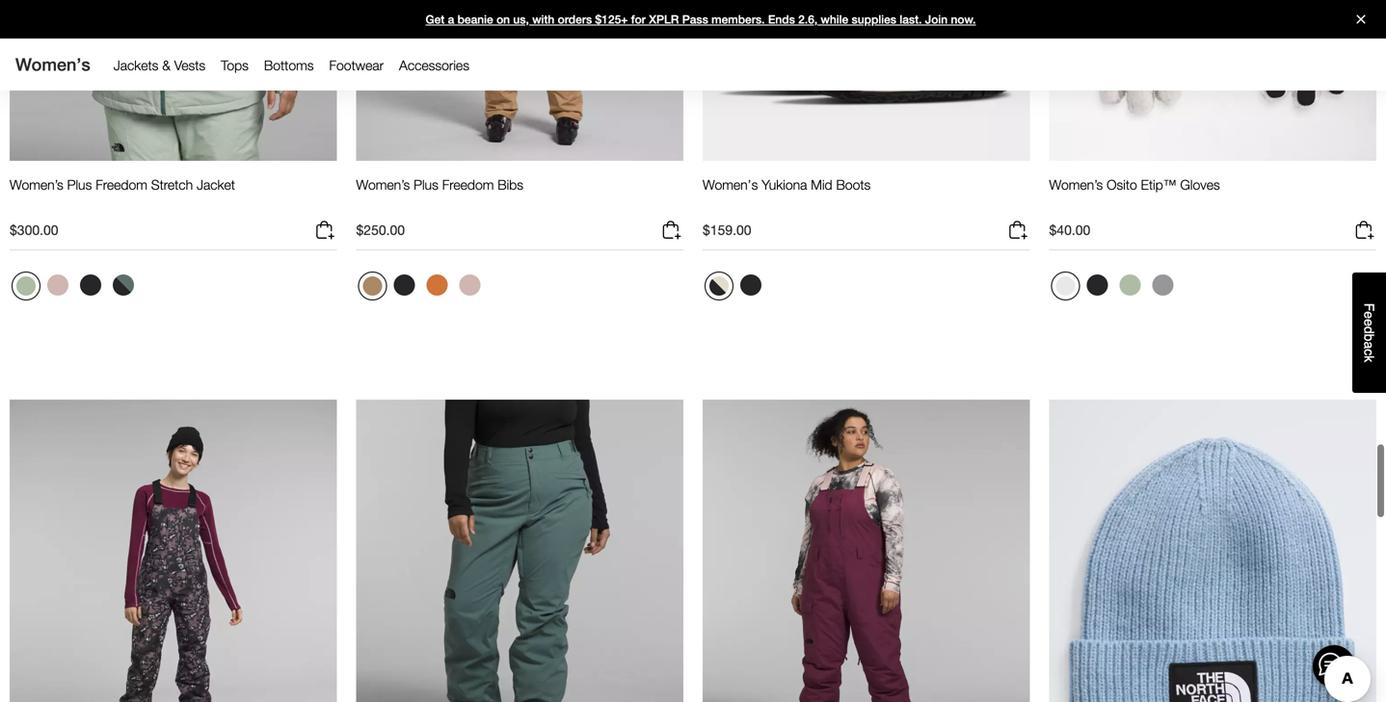 Task type: locate. For each thing, give the bounding box(es) containing it.
TNF Black radio
[[389, 270, 420, 301], [1082, 270, 1113, 301]]

2.6,
[[799, 13, 818, 26]]

plus left the stretch
[[67, 177, 92, 193]]

1 women's from the left
[[10, 177, 63, 193]]

3 $choose color$ option group from the left
[[703, 270, 768, 309]]

women's up $40.00
[[1050, 177, 1103, 193]]

$choose color$ option group for $300.00
[[10, 270, 141, 309]]

1 tnf black image from the left
[[80, 275, 101, 296]]

$40.00
[[1050, 222, 1091, 238]]

pink moss image for second pink moss radio from the right
[[47, 275, 68, 296]]

freedom left bibs
[[442, 177, 494, 193]]

pink moss radio right mandarin image
[[455, 270, 485, 301]]

plus
[[67, 177, 92, 193], [414, 177, 439, 193]]

women's up $159.00
[[703, 177, 758, 193]]

0 horizontal spatial women's
[[15, 54, 90, 75]]

2 pink moss image from the left
[[459, 275, 481, 296]]

women's plus freedom bibs button
[[356, 177, 524, 211]]

pink moss radio right misty sage image
[[42, 270, 73, 301]]

plus inside women's plus freedom stretch jacket button
[[67, 177, 92, 193]]

women's osito etip™ gloves button
[[1050, 177, 1220, 211]]

get a beanie on us, with orders $125+ for xplr pass members. ends 2.6, while supplies last. join now. link
[[0, 0, 1386, 39]]

1 freedom from the left
[[96, 177, 147, 193]]

bottoms
[[264, 57, 314, 73]]

supplies
[[852, 13, 897, 26]]

pink moss image right misty sage image
[[47, 275, 68, 296]]

0 horizontal spatial freedom
[[96, 177, 147, 193]]

tops button
[[213, 53, 256, 78]]

accessories button
[[392, 53, 477, 78]]

d
[[1362, 327, 1377, 334]]

women's inside 'women's plus freedom bibs' button
[[356, 177, 410, 193]]

get a beanie on us, with orders $125+ for xplr pass members. ends 2.6, while supplies last. join now.
[[426, 13, 976, 26]]

misty sage image
[[16, 277, 36, 296]]

$300.00 button
[[10, 219, 337, 251]]

tnf black/tnf black image
[[740, 275, 762, 296]]

2 plus from the left
[[414, 177, 439, 193]]

1 tnf black radio from the left
[[389, 270, 420, 301]]

0 horizontal spatial women's
[[10, 177, 63, 193]]

women's for women's plus freedom stretch jacket
[[10, 177, 63, 193]]

women's inside women's plus freedom stretch jacket button
[[10, 177, 63, 193]]

0 horizontal spatial pink moss radio
[[42, 270, 73, 301]]

jackets
[[113, 57, 158, 73]]

$250.00
[[356, 222, 405, 238]]

1 vertical spatial a
[[1362, 342, 1377, 349]]

1 e from the top
[[1362, 312, 1377, 319]]

1 plus from the left
[[67, 177, 92, 193]]

jacket
[[197, 177, 235, 193]]

2 $choose color$ option group from the left
[[356, 270, 487, 309]]

0 horizontal spatial plus
[[67, 177, 92, 193]]

1 horizontal spatial pink moss image
[[459, 275, 481, 296]]

tnf black radio for $40.00
[[1082, 270, 1113, 301]]

tnf black image
[[80, 275, 101, 296], [1087, 275, 1108, 296]]

tnf black radio right gardenia white option
[[1082, 270, 1113, 301]]

now.
[[951, 13, 976, 26]]

bottoms button
[[256, 53, 322, 78]]

women's up $300.00
[[10, 177, 63, 193]]

women's plus freedom stretch jacket
[[10, 177, 235, 193]]

freedom left the stretch
[[96, 177, 147, 193]]

$choose color$ option group for $250.00
[[356, 270, 487, 309]]

pink moss image
[[47, 275, 68, 296], [459, 275, 481, 296]]

1 horizontal spatial pink moss radio
[[455, 270, 485, 301]]

women's yukiona mid boots button
[[703, 177, 871, 211]]

$choose color$ option group
[[10, 270, 141, 309], [356, 270, 487, 309], [703, 270, 768, 309], [1050, 270, 1181, 309]]

1 horizontal spatial women's
[[356, 177, 410, 193]]

women's inside women's osito etip™ gloves button
[[1050, 177, 1103, 193]]

Vintage White/TNF Black radio
[[705, 272, 734, 301]]

women's plus freedom stretch jacket button
[[10, 177, 235, 211]]

etip™
[[1141, 177, 1177, 193]]

e up b
[[1362, 319, 1377, 327]]

3 women's from the left
[[1050, 177, 1103, 193]]

Meld Grey radio
[[1148, 270, 1179, 301]]

1 horizontal spatial plus
[[414, 177, 439, 193]]

2 horizontal spatial women's
[[1050, 177, 1103, 193]]

$159.00 button
[[703, 219, 1030, 251]]

accessories
[[399, 57, 469, 73]]

tnf black image right gardenia white option
[[1087, 275, 1108, 296]]

$250.00 button
[[356, 219, 684, 251]]

women's osito etip™ gloves
[[1050, 177, 1220, 193]]

xplr
[[649, 13, 679, 26]]

while
[[821, 13, 849, 26]]

women's for women's plus freedom bibs
[[356, 177, 410, 193]]

1 horizontal spatial freedom
[[442, 177, 494, 193]]

0 horizontal spatial tnf black radio
[[389, 270, 420, 301]]

1 horizontal spatial tnf black image
[[1087, 275, 1108, 296]]

Dark Sage/TNF Black radio
[[108, 270, 139, 301]]

members.
[[712, 13, 765, 26]]

Misty Sage radio
[[12, 272, 40, 301]]

tnf black radio right almond butter option
[[389, 270, 420, 301]]

plus inside 'women's plus freedom bibs' button
[[414, 177, 439, 193]]

freedom for bibs
[[442, 177, 494, 193]]

e
[[1362, 312, 1377, 319], [1362, 319, 1377, 327]]

1 horizontal spatial women's
[[703, 177, 758, 193]]

tnf black image
[[394, 275, 415, 296]]

$40.00 button
[[1050, 219, 1377, 251]]

2 women's from the left
[[356, 177, 410, 193]]

mid
[[811, 177, 833, 193]]

Pink Moss radio
[[42, 270, 73, 301], [455, 270, 485, 301]]

join
[[925, 13, 948, 26]]

2 freedom from the left
[[442, 177, 494, 193]]

women's left jackets
[[15, 54, 90, 75]]

a up 'k'
[[1362, 342, 1377, 349]]

1 horizontal spatial tnf black radio
[[1082, 270, 1113, 301]]

a
[[448, 13, 454, 26], [1362, 342, 1377, 349]]

women's up $250.00
[[356, 177, 410, 193]]

close image
[[1349, 15, 1374, 24]]

1 $choose color$ option group from the left
[[10, 270, 141, 309]]

0 horizontal spatial tnf black image
[[80, 275, 101, 296]]

4 $choose color$ option group from the left
[[1050, 270, 1181, 309]]

e up d
[[1362, 312, 1377, 319]]

almond butter image
[[363, 277, 382, 296]]

2 tnf black radio from the left
[[1082, 270, 1113, 301]]

on
[[497, 13, 510, 26]]

1 vertical spatial women's
[[703, 177, 758, 193]]

pink moss image for 1st pink moss radio from right
[[459, 275, 481, 296]]

tnf black image left dark sage/tnf black image
[[80, 275, 101, 296]]

1 pink moss image from the left
[[47, 275, 68, 296]]

Misty Sage radio
[[1115, 270, 1146, 301]]

$choose color$ option group for $40.00
[[1050, 270, 1181, 309]]

women's
[[10, 177, 63, 193], [356, 177, 410, 193], [1050, 177, 1103, 193]]

a right the get
[[448, 13, 454, 26]]

pink moss image right mandarin image
[[459, 275, 481, 296]]

1 horizontal spatial a
[[1362, 342, 1377, 349]]

c
[[1362, 349, 1377, 356]]

meld grey image
[[1153, 275, 1174, 296]]

ends
[[768, 13, 795, 26]]

0 horizontal spatial pink moss image
[[47, 275, 68, 296]]

orders
[[558, 13, 592, 26]]

last.
[[900, 13, 922, 26]]

dark sage/tnf black image
[[113, 275, 134, 296]]

0 horizontal spatial a
[[448, 13, 454, 26]]

0 vertical spatial women's
[[15, 54, 90, 75]]

freedom
[[96, 177, 147, 193], [442, 177, 494, 193]]

0 vertical spatial a
[[448, 13, 454, 26]]

&
[[162, 57, 170, 73]]

plus left bibs
[[414, 177, 439, 193]]

$choose color$ option group for $159.00
[[703, 270, 768, 309]]

women's inside "button"
[[703, 177, 758, 193]]

women's
[[15, 54, 90, 75], [703, 177, 758, 193]]



Task type: vqa. For each thing, say whether or not it's contained in the screenshot.
the 7
no



Task type: describe. For each thing, give the bounding box(es) containing it.
Mandarin radio
[[422, 270, 453, 301]]

women's plus freedom bibs
[[356, 177, 524, 193]]

freedom for stretch
[[96, 177, 147, 193]]

women's yukiona mid boots image
[[703, 0, 1030, 161]]

with
[[532, 13, 555, 26]]

bibs
[[498, 177, 524, 193]]

footwear button
[[322, 53, 392, 78]]

pass
[[682, 13, 709, 26]]

f e e d b a c k
[[1362, 304, 1377, 363]]

TNF Black/TNF Black radio
[[736, 270, 767, 301]]

women's plus freedom insulated bibs image
[[703, 400, 1030, 703]]

jackets & vests
[[113, 57, 205, 73]]

k
[[1362, 356, 1377, 363]]

women's osito etip™ gloves image
[[1050, 0, 1377, 161]]

a inside f e e d b a c k button
[[1362, 342, 1377, 349]]

plus for $250.00
[[414, 177, 439, 193]]

women's for women's yukiona mid boots
[[703, 177, 758, 193]]

get
[[426, 13, 445, 26]]

beanie
[[458, 13, 493, 26]]

osito
[[1107, 177, 1138, 193]]

$125+
[[595, 13, 628, 26]]

a inside get a beanie on us, with orders $125+ for xplr pass members. ends 2.6, while supplies last. join now. link
[[448, 13, 454, 26]]

women's plus freedom stretch jacket image
[[10, 0, 337, 161]]

yukiona
[[762, 177, 807, 193]]

gloves
[[1181, 177, 1220, 193]]

mandarin image
[[427, 275, 448, 296]]

$159.00
[[703, 222, 752, 238]]

vintage white/tnf black image
[[710, 277, 729, 296]]

misty sage image
[[1120, 275, 1141, 296]]

tops
[[221, 57, 249, 73]]

women's yukiona mid boots
[[703, 177, 871, 193]]

f
[[1362, 304, 1377, 312]]

$300.00
[[10, 222, 58, 238]]

b
[[1362, 334, 1377, 342]]

us,
[[513, 13, 529, 26]]

Gardenia White radio
[[1051, 272, 1080, 301]]

women's for women's
[[15, 54, 90, 75]]

stretch
[[151, 177, 193, 193]]

2 pink moss radio from the left
[[455, 270, 485, 301]]

boots
[[836, 177, 871, 193]]

1 pink moss radio from the left
[[42, 270, 73, 301]]

2 e from the top
[[1362, 319, 1377, 327]]

Almond Butter radio
[[358, 272, 387, 301]]

women's freedom insulated bibs image
[[10, 400, 337, 703]]

women's plus freedom stretch pants image
[[356, 400, 684, 703]]

vests
[[174, 57, 205, 73]]

women's plus freedom bibs image
[[356, 0, 684, 161]]

for
[[631, 13, 646, 26]]

women's for women's osito etip™ gloves
[[1050, 177, 1103, 193]]

gardenia white image
[[1056, 277, 1076, 296]]

tnf™ logo box cuffed beanie image
[[1050, 400, 1377, 703]]

TNF Black radio
[[75, 270, 106, 301]]

tnf black radio for $250.00
[[389, 270, 420, 301]]

plus for $300.00
[[67, 177, 92, 193]]

2 tnf black image from the left
[[1087, 275, 1108, 296]]

f e e d b a c k button
[[1353, 273, 1386, 393]]

footwear
[[329, 57, 384, 73]]

jackets & vests button
[[106, 53, 213, 78]]



